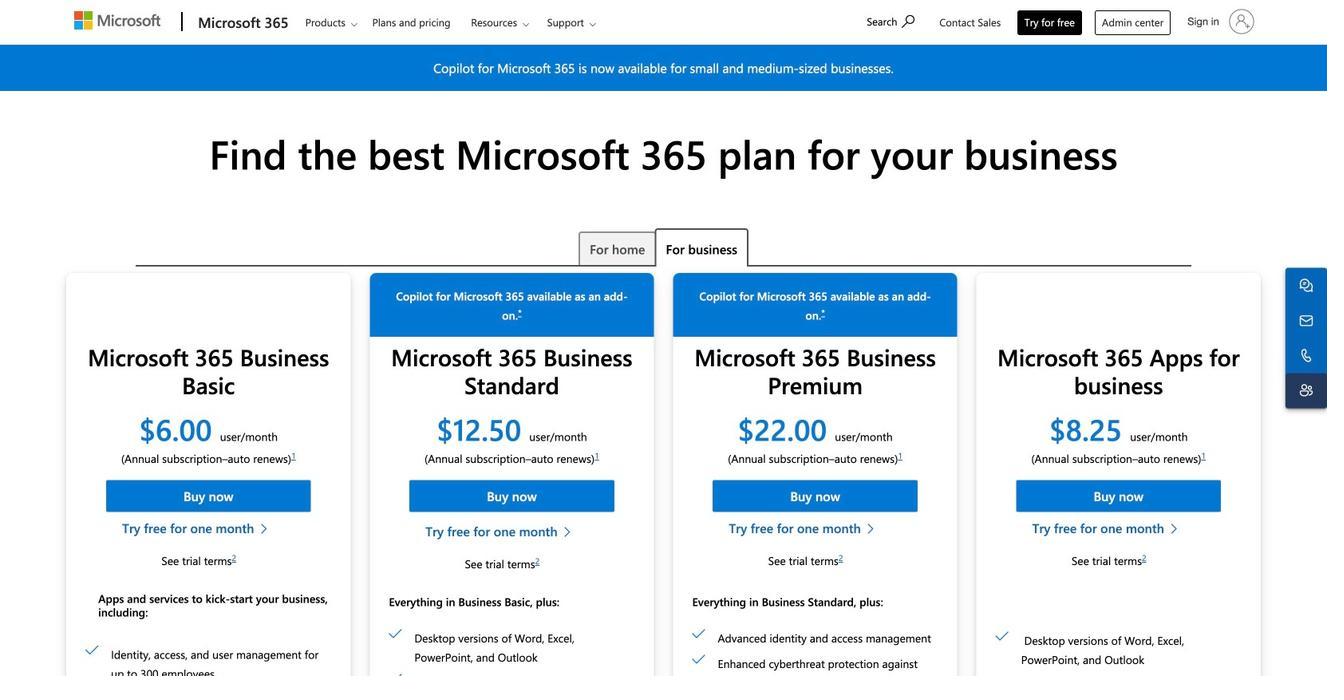 Task type: describe. For each thing, give the bounding box(es) containing it.
microsoft image
[[74, 11, 161, 30]]



Task type: vqa. For each thing, say whether or not it's contained in the screenshot.
Microsoft image on the top of the page
yes



Task type: locate. For each thing, give the bounding box(es) containing it.
None search field
[[859, 2, 931, 38]]



